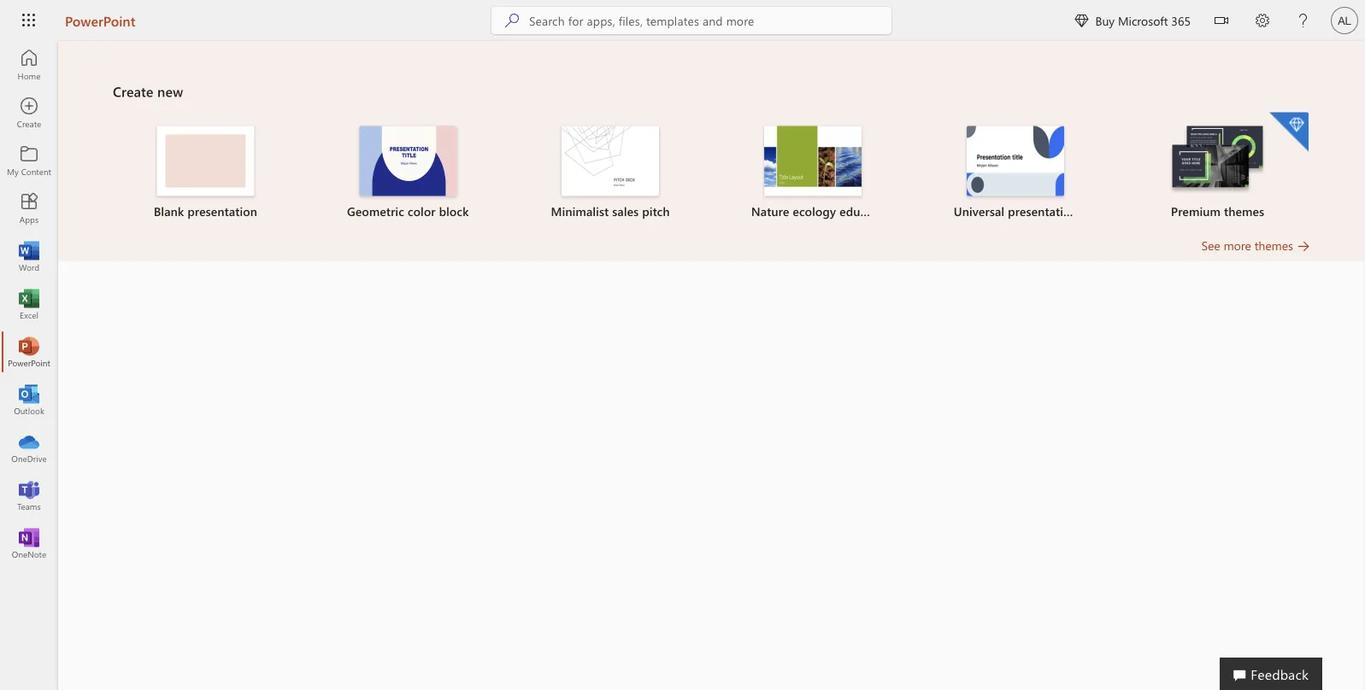 Task type: vqa. For each thing, say whether or not it's contained in the screenshot.
Items people share with you will appear here. status
no



Task type: locate. For each thing, give the bounding box(es) containing it.
2 presentation from the left
[[1008, 203, 1078, 219]]

universal
[[954, 203, 1005, 219]]

themes up see more themes
[[1224, 203, 1265, 219]]

teams image
[[21, 487, 38, 504]]

themes
[[1224, 203, 1265, 219], [1255, 238, 1294, 253]]

minimalist sales pitch
[[551, 203, 670, 219]]

see more themes
[[1202, 238, 1294, 253]]

presentation right blank at the left of page
[[188, 203, 257, 219]]

pitch
[[642, 203, 670, 219]]

premium
[[1171, 203, 1221, 219]]

feedback
[[1251, 665, 1309, 684]]

feedback button
[[1220, 658, 1323, 691]]

home image
[[21, 56, 38, 74]]

themes right more
[[1255, 238, 1294, 253]]

al
[[1338, 14, 1352, 27]]

geometric color block element
[[317, 126, 499, 220]]

1 horizontal spatial presentation
[[1008, 203, 1078, 219]]

0 horizontal spatial presentation
[[188, 203, 257, 219]]

create
[[113, 82, 153, 100]]

navigation
[[0, 41, 58, 568]]

onedrive image
[[21, 439, 38, 457]]

themes inside button
[[1255, 238, 1294, 253]]

powerpoint image
[[21, 344, 38, 361]]

1 vertical spatial themes
[[1255, 238, 1294, 253]]


[[1215, 14, 1229, 27]]

blank presentation element
[[115, 126, 297, 220]]

geometric
[[347, 203, 404, 219]]

al button
[[1324, 0, 1365, 41]]

minimalist sales pitch element
[[520, 126, 701, 220]]

buy
[[1095, 12, 1115, 28]]

presentation down "universal presentation" 'image'
[[1008, 203, 1078, 219]]

none search field inside "powerpoint" banner
[[492, 7, 892, 34]]


[[1075, 14, 1089, 27]]

onenote image
[[21, 535, 38, 552]]

None search field
[[492, 7, 892, 34]]

premium themes element
[[1127, 112, 1309, 220]]

blank presentation
[[154, 203, 257, 219]]

1 presentation from the left
[[188, 203, 257, 219]]

create image
[[21, 104, 38, 121]]

create new
[[113, 82, 183, 100]]

see more themes button
[[1202, 237, 1311, 254]]

presentation
[[188, 203, 257, 219], [1008, 203, 1078, 219]]

premium themes image
[[1169, 126, 1267, 195]]



Task type: describe. For each thing, give the bounding box(es) containing it.
universal presentation image
[[967, 126, 1064, 196]]

word image
[[21, 248, 38, 265]]

sales
[[612, 203, 639, 219]]

excel image
[[21, 296, 38, 313]]

apps image
[[21, 200, 38, 217]]

geometric color block image
[[359, 126, 457, 196]]

outlook image
[[21, 392, 38, 409]]

block
[[439, 203, 469, 219]]

minimalist sales pitch image
[[562, 126, 659, 196]]

universal presentation element
[[924, 126, 1106, 220]]

presentation for blank presentation
[[188, 203, 257, 219]]

microsoft
[[1118, 12, 1168, 28]]

 button
[[1201, 0, 1242, 44]]

 buy microsoft 365
[[1075, 12, 1191, 28]]

Search box. Suggestions appear as you type. search field
[[529, 7, 892, 34]]

see
[[1202, 238, 1221, 253]]

powerpoint banner
[[0, 0, 1365, 44]]

0 vertical spatial themes
[[1224, 203, 1265, 219]]

my content image
[[21, 152, 38, 169]]

nature ecology education photo presentation image
[[764, 126, 862, 196]]

new
[[157, 82, 183, 100]]

nature ecology education photo presentation element
[[722, 126, 904, 220]]

minimalist
[[551, 203, 609, 219]]

presentation for universal presentation
[[1008, 203, 1078, 219]]

more
[[1224, 238, 1252, 253]]

powerpoint
[[65, 11, 135, 29]]

premium templates diamond image
[[1270, 112, 1309, 152]]

blank
[[154, 203, 184, 219]]

universal presentation
[[954, 203, 1078, 219]]

premium themes
[[1171, 203, 1265, 219]]

color
[[408, 203, 436, 219]]

365
[[1172, 12, 1191, 28]]

geometric color block
[[347, 203, 469, 219]]



